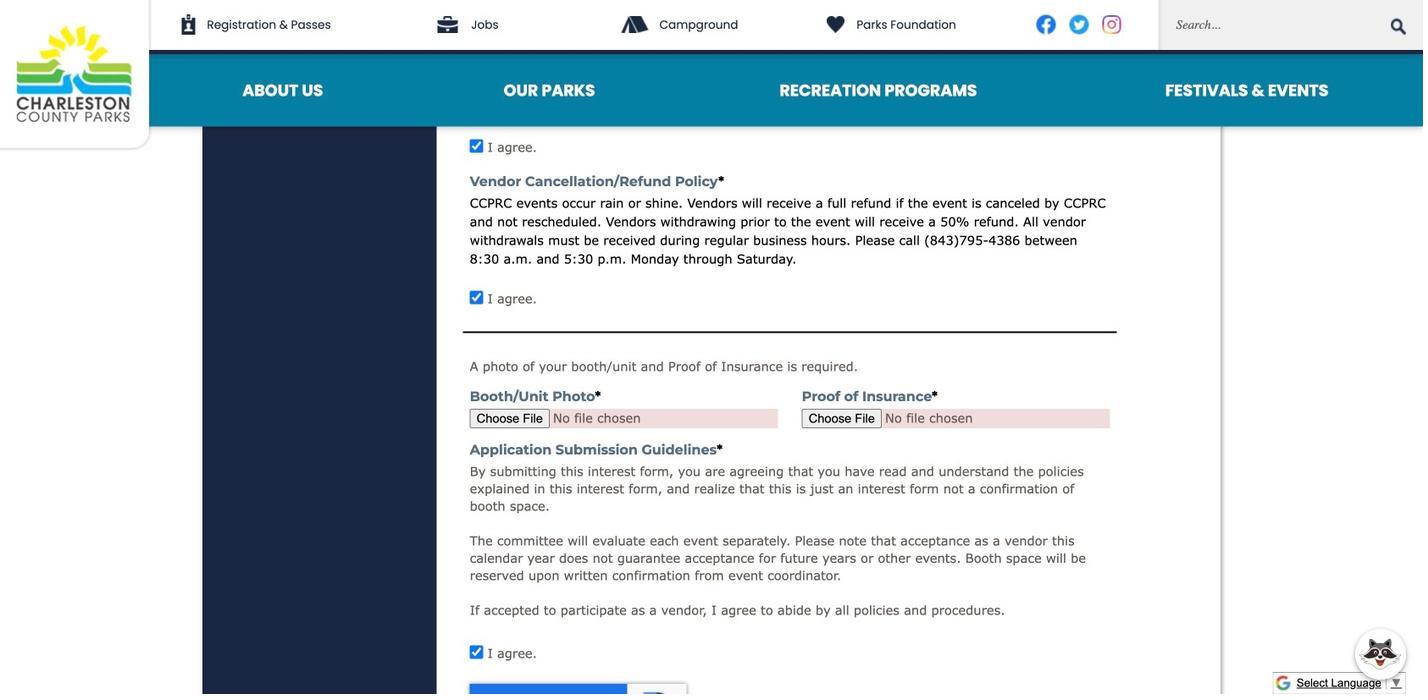 Task type: locate. For each thing, give the bounding box(es) containing it.
menu item
[[152, 54, 413, 127], [413, 54, 686, 127], [686, 54, 1071, 127], [1071, 54, 1423, 127]]

None checkbox
[[470, 139, 483, 153], [470, 291, 483, 305], [470, 646, 483, 660], [470, 139, 483, 153], [470, 291, 483, 305], [470, 646, 483, 660]]

3 menu item from the left
[[686, 54, 1071, 127]]

None checkbox
[[470, 23, 483, 37]]

4 menu item from the left
[[1071, 54, 1423, 127]]

Search... text field
[[1159, 0, 1423, 50]]

1 menu item from the left
[[152, 54, 413, 127]]

None file field
[[470, 409, 778, 429], [802, 409, 1110, 429], [470, 409, 778, 429], [802, 409, 1110, 429]]

menu
[[152, 54, 1423, 127]]



Task type: describe. For each thing, give the bounding box(es) containing it.
2 menu item from the left
[[413, 54, 686, 127]]

search image
[[1391, 18, 1406, 35]]

home page image
[[0, 0, 152, 152]]



